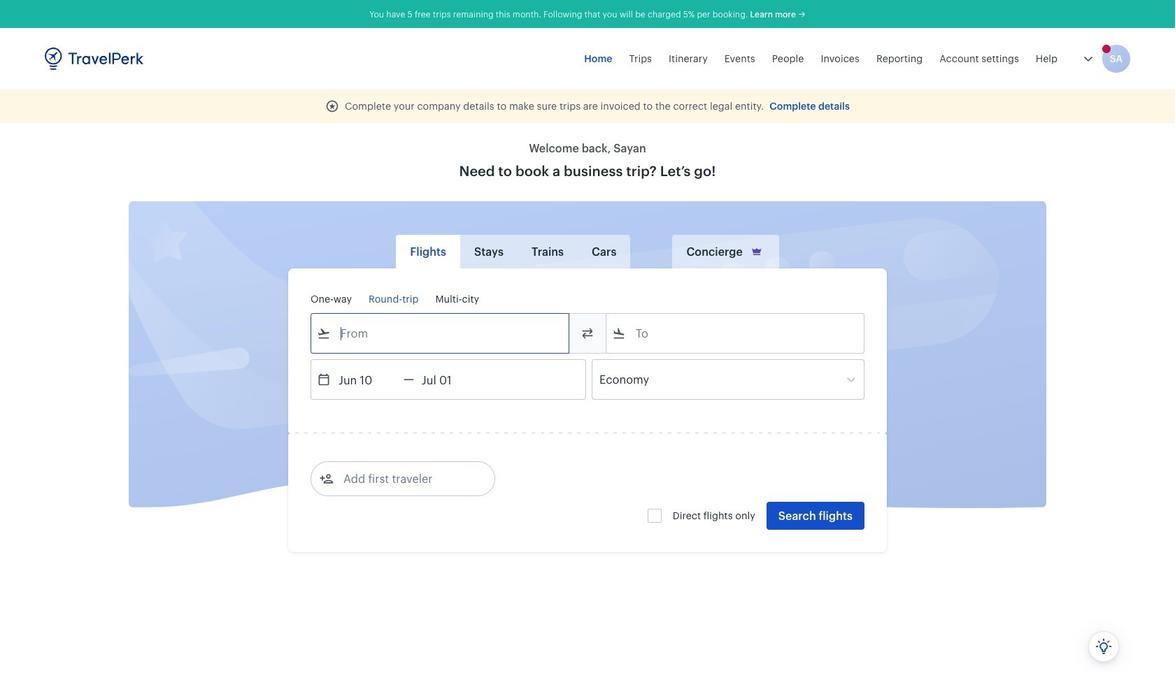 Task type: locate. For each thing, give the bounding box(es) containing it.
From search field
[[331, 323, 551, 345]]

Return text field
[[414, 360, 487, 400]]

Depart text field
[[331, 360, 404, 400]]



Task type: describe. For each thing, give the bounding box(es) containing it.
Add first traveler search field
[[334, 468, 479, 490]]

To search field
[[626, 323, 846, 345]]



Task type: vqa. For each thing, say whether or not it's contained in the screenshot.
ADD TRAVELER search box
no



